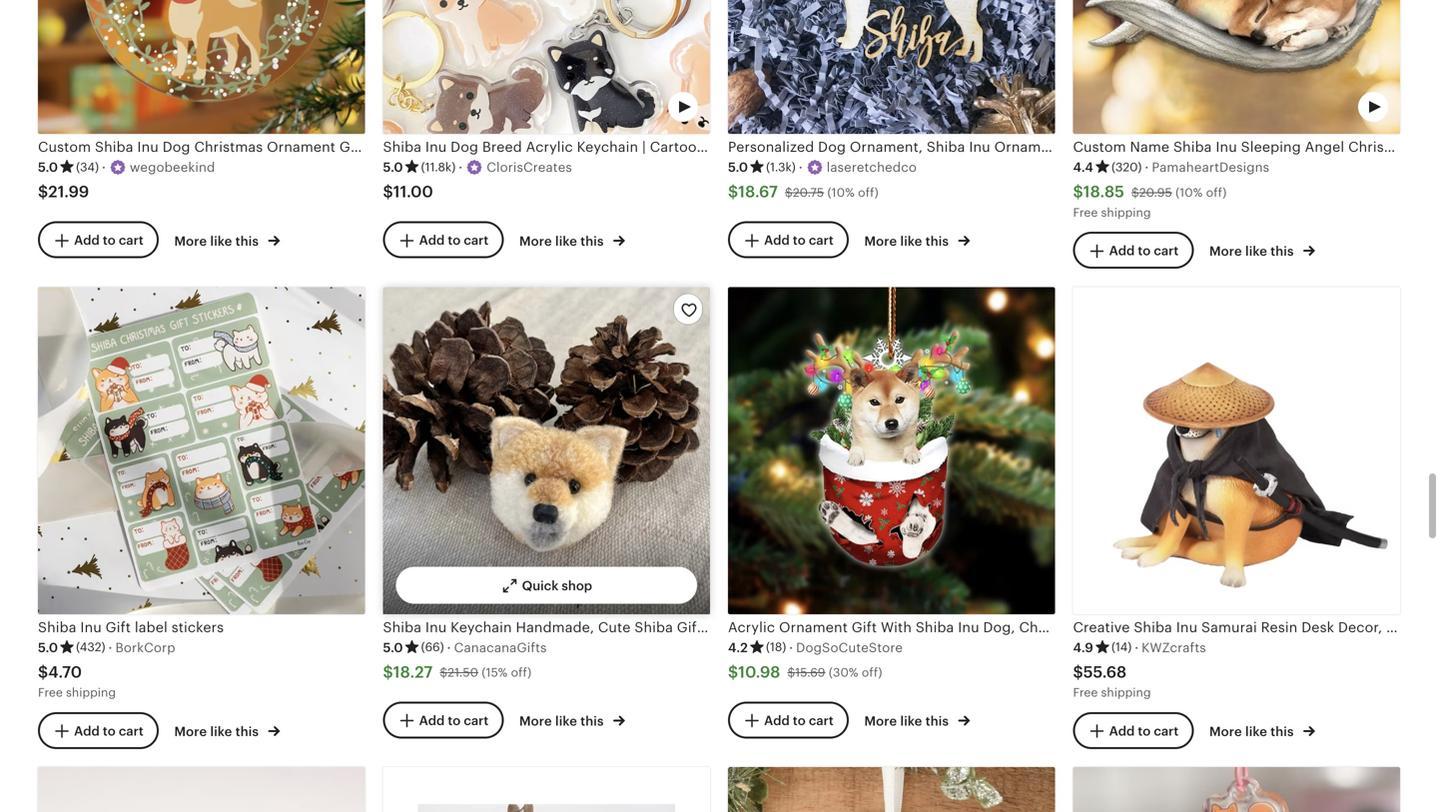 Task type: describe. For each thing, give the bounding box(es) containing it.
more for (34)
[[174, 234, 207, 249]]

· for (18)
[[789, 640, 793, 655]]

4.70
[[48, 663, 82, 681]]

11.00
[[393, 183, 433, 201]]

this for (432)
[[236, 724, 259, 739]]

acrylic ornament gift with shiba inu dog, christmas ornament with dog, acrylic couples gift, christmas decor, noel decor image
[[728, 287, 1056, 614]]

to for (320)
[[1138, 243, 1151, 258]]

$ 4.70 free shipping
[[38, 663, 116, 699]]

$ 10.98 $ 15.69 (30% off)
[[728, 663, 883, 681]]

more for (18)
[[865, 714, 897, 729]]

free for 55.68
[[1074, 686, 1098, 699]]

add to cart for (1.3k)
[[764, 233, 834, 248]]

this for (18)
[[926, 714, 949, 729]]

creative shiba inu samurai resin desk decor, desk or
[[1074, 619, 1439, 635]]

(34)
[[76, 160, 99, 174]]

more like this for (14)
[[1210, 724, 1298, 739]]

add to cart button for (14)
[[1074, 712, 1194, 749]]

like for (432)
[[210, 724, 232, 739]]

add for (18)
[[764, 713, 790, 728]]

or
[[1424, 619, 1439, 635]]

to for (66)
[[448, 713, 461, 728]]

shop for (11.8k)
[[562, 98, 593, 113]]

off) for 18.85
[[1207, 186, 1227, 199]]

(320)
[[1112, 160, 1142, 174]]

custom name shiba inu sleeping angel christmas flat acrylic dog ornament memorial dog gift, shiba inu dog christmas tree decor, dog ornament image
[[1074, 0, 1401, 134]]

(18)
[[766, 641, 787, 654]]

(1.3k)
[[766, 160, 796, 174]]

(432)
[[76, 641, 105, 654]]

product video element for 5.0
[[383, 0, 710, 134]]

cart for (14)
[[1154, 724, 1179, 739]]

like for (14)
[[1246, 724, 1268, 739]]

shiba inu dog breed acrylic keychain | cartoon kawaii art puppy glitter charm | chibi cute animal lover pet loss memorial gift image
[[383, 0, 710, 134]]

18.27
[[393, 663, 433, 681]]

quick shop button for (1.3k)
[[831, 87, 953, 124]]

· for (14)
[[1135, 640, 1139, 655]]

$ 18.85 $ 20.95 (10% off) free shipping
[[1074, 183, 1227, 219]]

more like this for (1.3k)
[[865, 234, 953, 249]]

· for (34)
[[102, 160, 106, 175]]

quick shop button for (320)
[[1176, 87, 1298, 124]]

more like this link for (11.8k)
[[520, 230, 625, 250]]

this for (14)
[[1271, 724, 1294, 739]]

more for (320)
[[1210, 244, 1243, 259]]

$ inside $ 18.67 $ 20.75 (10% off)
[[785, 186, 793, 199]]

free inside $ 18.85 $ 20.95 (10% off) free shipping
[[1074, 206, 1098, 219]]

to for (18)
[[793, 713, 806, 728]]

quick for (11.8k)
[[522, 98, 559, 113]]

$ 11.00
[[383, 183, 433, 201]]

quick shop for (34)
[[177, 98, 247, 113]]

creative
[[1074, 619, 1130, 635]]

cart for (320)
[[1154, 243, 1179, 258]]

5.0 up 4.70
[[38, 640, 58, 655]]

$ inside "$ 10.98 $ 15.69 (30% off)"
[[788, 666, 796, 680]]

4.9
[[1074, 640, 1094, 655]]

more like this for (11.8k)
[[520, 234, 607, 249]]

4.2
[[728, 640, 748, 655]]

2 shiba from the left
[[1134, 619, 1173, 635]]

(10% for 18.67
[[828, 186, 855, 199]]

add for (320)
[[1110, 243, 1135, 258]]

add to cart button for (432)
[[38, 712, 159, 749]]

more like this for (18)
[[865, 714, 953, 729]]

quick shop for (320)
[[1212, 98, 1283, 113]]

$ 55.68 free shipping
[[1074, 663, 1151, 699]]

(30%
[[829, 666, 859, 680]]

(66)
[[421, 641, 444, 654]]

custom shiba inu dog christmas ornament gift, personalize name of dog gift for shiba inu dog mom or dad, gift for shiba inu lover image
[[38, 0, 365, 134]]

quick shop button for (11.8k)
[[486, 87, 608, 124]]

add to cart button for (1.3k)
[[728, 222, 849, 259]]

personalized shiba inu ornament | christmas dogs ornament | durable metal | personalize the back with words or pic image
[[728, 767, 1056, 812]]

more like this for (320)
[[1210, 244, 1298, 259]]

shiba inu gift label stickers image
[[38, 287, 365, 614]]

this for (11.8k)
[[581, 234, 604, 249]]

$ 18.67 $ 20.75 (10% off)
[[728, 183, 879, 201]]

cart for (1.3k)
[[809, 233, 834, 248]]

this for (66)
[[581, 714, 604, 729]]

to for (432)
[[103, 724, 116, 739]]

quick for (320)
[[1212, 98, 1249, 113]]

more like this link for (432)
[[174, 720, 280, 741]]

like for (66)
[[555, 714, 577, 729]]

2 desk from the left
[[1387, 619, 1420, 635]]

quick shop button for (14)
[[1176, 567, 1298, 604]]

shiba inu keychain | acrylic ufo catcher kawaii pink image
[[1074, 767, 1401, 812]]

add to cart button for (18)
[[728, 702, 849, 739]]

add to cart for (34)
[[74, 233, 144, 248]]

1 inu from the left
[[80, 619, 102, 635]]

shipping for 55.68
[[1102, 686, 1151, 699]]

shop for (1.3k)
[[907, 98, 938, 113]]

more like this link for (18)
[[865, 710, 971, 731]]

off) for 18.27
[[511, 666, 532, 680]]

add for (66)
[[419, 713, 445, 728]]

add to cart for (432)
[[74, 724, 144, 739]]

to for (1.3k)
[[793, 233, 806, 248]]

add to cart for (320)
[[1110, 243, 1179, 258]]

quick shop button for (432)
[[141, 567, 262, 604]]

add to cart for (18)
[[764, 713, 834, 728]]

$ inside $ 4.70 free shipping
[[38, 663, 48, 681]]

off) for 10.98
[[862, 666, 883, 680]]

cart for (34)
[[119, 233, 144, 248]]



Task type: locate. For each thing, give the bounding box(es) containing it.
$ 21.99
[[38, 183, 89, 201]]

$ inside $ 18.27 $ 21.50 (15% off)
[[440, 666, 448, 680]]

5.0 for $ 21.99
[[38, 160, 58, 175]]

desk right 'resin' on the right of page
[[1302, 619, 1335, 635]]

off) right (15%
[[511, 666, 532, 680]]

2 horizontal spatial product video element
[[1074, 0, 1401, 134]]

quick for (34)
[[177, 98, 214, 113]]

quick shop for (18)
[[867, 578, 938, 593]]

add to cart down '$ 55.68 free shipping'
[[1110, 724, 1179, 739]]

1 desk from the left
[[1302, 619, 1335, 635]]

cart for (11.8k)
[[464, 233, 489, 248]]

add to cart button for (320)
[[1074, 232, 1194, 269]]

off) inside "$ 10.98 $ 15.69 (30% off)"
[[862, 666, 883, 680]]

5.0 for $ 11.00
[[383, 160, 403, 175]]

· for (432)
[[108, 640, 112, 655]]

(10%
[[828, 186, 855, 199], [1176, 186, 1203, 199]]

free inside $ 4.70 free shipping
[[38, 686, 63, 699]]

gift
[[106, 619, 131, 635]]

add to cart button down $ 18.27 $ 21.50 (15% off)
[[383, 702, 504, 739]]

add for (34)
[[74, 233, 100, 248]]

more like this link for (1.3k)
[[865, 230, 971, 250]]

creative shiba inu samurai resin desk decor, desk ornament, shiba inu lover gifts image
[[1074, 287, 1401, 614]]

add to cart down 11.00
[[419, 233, 489, 248]]

18.85
[[1084, 183, 1125, 201]]

cart
[[119, 233, 144, 248], [464, 233, 489, 248], [809, 233, 834, 248], [1154, 243, 1179, 258], [464, 713, 489, 728], [809, 713, 834, 728], [119, 724, 144, 739], [1154, 724, 1179, 739]]

shipping inside $ 4.70 free shipping
[[66, 686, 116, 699]]

$ inside '$ 55.68 free shipping'
[[1074, 663, 1084, 681]]

personalized dog ornament, shiba inu ornament, dog christmas ornament, laser cut ornament image
[[728, 0, 1056, 134]]

desk left the or at the right
[[1387, 619, 1420, 635]]

quick shop button
[[141, 87, 262, 124], [486, 87, 608, 124], [831, 87, 953, 124], [1176, 87, 1298, 124], [141, 567, 262, 604], [396, 567, 697, 604], [831, 567, 953, 604], [1176, 567, 1298, 604]]

shipping
[[1102, 206, 1151, 219], [66, 686, 116, 699], [1102, 686, 1151, 699]]

to
[[103, 233, 116, 248], [448, 233, 461, 248], [793, 233, 806, 248], [1138, 243, 1151, 258], [448, 713, 461, 728], [793, 713, 806, 728], [103, 724, 116, 739], [1138, 724, 1151, 739]]

0 horizontal spatial desk
[[1302, 619, 1335, 635]]

1 horizontal spatial shiba
[[1134, 619, 1173, 635]]

shop for (66)
[[562, 578, 593, 593]]

shiba right creative
[[1134, 619, 1173, 635]]

· right (320)
[[1145, 160, 1149, 175]]

quick shop for (11.8k)
[[522, 98, 593, 113]]

free inside '$ 55.68 free shipping'
[[1074, 686, 1098, 699]]

·
[[102, 160, 106, 175], [459, 160, 463, 175], [799, 160, 803, 175], [1145, 160, 1149, 175], [108, 640, 112, 655], [447, 640, 451, 655], [789, 640, 793, 655], [1135, 640, 1139, 655]]

shipping down 18.85
[[1102, 206, 1151, 219]]

quick shop for (66)
[[522, 578, 593, 593]]

20.75
[[793, 186, 824, 199]]

add for (432)
[[74, 724, 100, 739]]

18.67
[[739, 183, 778, 201]]

free down 4.70
[[38, 686, 63, 699]]

add to cart button down "$ 10.98 $ 15.69 (30% off)"
[[728, 702, 849, 739]]

like for (320)
[[1246, 244, 1268, 259]]

shiba inu keychain handmade, cute shiba gift keychain | japanese dog kawaii gift | purse charm | shiba inu keyring | japanese gifts image
[[383, 287, 710, 614]]

decor,
[[1339, 619, 1383, 635]]

10.98
[[739, 663, 781, 681]]

add down 18.27 on the bottom of page
[[419, 713, 445, 728]]

more like this
[[174, 234, 262, 249], [520, 234, 607, 249], [865, 234, 953, 249], [1210, 244, 1298, 259], [520, 714, 607, 729], [865, 714, 953, 729], [174, 724, 262, 739], [1210, 724, 1298, 739]]

shipping down 4.70
[[66, 686, 116, 699]]

inu left samurai
[[1177, 619, 1198, 635]]

1 shiba from the left
[[38, 619, 76, 635]]

add to cart button down $ 18.67 $ 20.75 (10% off)
[[728, 222, 849, 259]]

5.0 up $ 11.00 on the left of the page
[[383, 160, 403, 175]]

add to cart down "$ 10.98 $ 15.69 (30% off)"
[[764, 713, 834, 728]]

product video element
[[383, 0, 710, 134], [1074, 0, 1401, 134], [38, 767, 365, 812]]

· right (14)
[[1135, 640, 1139, 655]]

desk
[[1302, 619, 1335, 635], [1387, 619, 1420, 635]]

quick shop
[[177, 98, 247, 113], [522, 98, 593, 113], [867, 98, 938, 113], [1212, 98, 1283, 113], [177, 578, 247, 593], [522, 578, 593, 593], [867, 578, 938, 593], [1212, 578, 1283, 593]]

1 horizontal spatial product video element
[[383, 0, 710, 134]]

21.99
[[48, 183, 89, 201]]

quick shop for (432)
[[177, 578, 247, 593]]

product video element for 4.4
[[1074, 0, 1401, 134]]

4.4
[[1074, 160, 1094, 175]]

$ 18.27 $ 21.50 (15% off)
[[383, 663, 532, 681]]

$
[[38, 183, 48, 201], [383, 183, 393, 201], [728, 183, 739, 201], [1074, 183, 1084, 201], [785, 186, 793, 199], [1132, 186, 1140, 199], [38, 663, 48, 681], [383, 663, 393, 681], [728, 663, 739, 681], [1074, 663, 1084, 681], [440, 666, 448, 680], [788, 666, 796, 680]]

free
[[1074, 206, 1098, 219], [38, 686, 63, 699], [1074, 686, 1098, 699]]

add to cart down $ 18.67 $ 20.75 (10% off)
[[764, 233, 834, 248]]

0 horizontal spatial shiba
[[38, 619, 76, 635]]

add to cart button down '$ 55.68 free shipping'
[[1074, 712, 1194, 749]]

this for (34)
[[236, 234, 259, 249]]

5.0 up 18.27 on the bottom of page
[[383, 640, 403, 655]]

5.0 up $ 21.99
[[38, 160, 58, 175]]

shipping for 4.70
[[66, 686, 116, 699]]

5.0 for $ 18.27 $ 21.50 (15% off)
[[383, 640, 403, 655]]

1 horizontal spatial desk
[[1387, 619, 1420, 635]]

like for (18)
[[901, 714, 923, 729]]

like for (34)
[[210, 234, 232, 249]]

more for (432)
[[174, 724, 207, 739]]

0 horizontal spatial (10%
[[828, 186, 855, 199]]

shipping down '55.68'
[[1102, 686, 1151, 699]]

cart for (432)
[[119, 724, 144, 739]]

shiba up (432)
[[38, 619, 76, 635]]

off) inside $ 18.85 $ 20.95 (10% off) free shipping
[[1207, 186, 1227, 199]]

off)
[[858, 186, 879, 199], [1207, 186, 1227, 199], [511, 666, 532, 680], [862, 666, 883, 680]]

15.69
[[796, 666, 826, 680]]

quick for (1.3k)
[[867, 98, 904, 113]]

off) right 20.95
[[1207, 186, 1227, 199]]

add to cart down $ 18.85 $ 20.95 (10% off) free shipping
[[1110, 243, 1179, 258]]

add down 10.98
[[764, 713, 790, 728]]

like for (11.8k)
[[555, 234, 577, 249]]

· right (1.3k)
[[799, 160, 803, 175]]

to for (34)
[[103, 233, 116, 248]]

· right (18)
[[789, 640, 793, 655]]

2 (10% from the left
[[1176, 186, 1203, 199]]

more for (11.8k)
[[520, 234, 552, 249]]

add to cart down $ 18.27 $ 21.50 (15% off)
[[419, 713, 489, 728]]

off) right the (30%
[[862, 666, 883, 680]]

add to cart for (14)
[[1110, 724, 1179, 739]]

add down 11.00
[[419, 233, 445, 248]]

1 horizontal spatial (10%
[[1176, 186, 1203, 199]]

like
[[210, 234, 232, 249], [555, 234, 577, 249], [901, 234, 923, 249], [1246, 244, 1268, 259], [555, 714, 577, 729], [901, 714, 923, 729], [210, 724, 232, 739], [1246, 724, 1268, 739]]

samurai
[[1202, 619, 1258, 635]]

free for 4.70
[[38, 686, 63, 699]]

wool felt shiba inu black tan sesame dog green scarf ornament / japanese / mini plush hanging accessory / decorative holiday / handmade image
[[383, 767, 710, 812]]

add to cart down the 21.99
[[74, 233, 144, 248]]

quick for (18)
[[867, 578, 904, 593]]

(10% right 20.75
[[828, 186, 855, 199]]

1 (10% from the left
[[828, 186, 855, 199]]

free down '55.68'
[[1074, 686, 1098, 699]]

· right (66)
[[447, 640, 451, 655]]

quick shop button for (34)
[[141, 87, 262, 124]]

· right (432)
[[108, 640, 112, 655]]

add to cart button down the 21.99
[[38, 222, 159, 259]]

add to cart
[[74, 233, 144, 248], [419, 233, 489, 248], [764, 233, 834, 248], [1110, 243, 1179, 258], [419, 713, 489, 728], [764, 713, 834, 728], [74, 724, 144, 739], [1110, 724, 1179, 739]]

add down $ 4.70 free shipping
[[74, 724, 100, 739]]

add
[[74, 233, 100, 248], [419, 233, 445, 248], [764, 233, 790, 248], [1110, 243, 1135, 258], [419, 713, 445, 728], [764, 713, 790, 728], [74, 724, 100, 739], [1110, 724, 1135, 739]]

55.68
[[1084, 663, 1127, 681]]

0 horizontal spatial product video element
[[38, 767, 365, 812]]

· for (11.8k)
[[459, 160, 463, 175]]

0 horizontal spatial inu
[[80, 619, 102, 635]]

quick for (432)
[[177, 578, 214, 593]]

(15%
[[482, 666, 508, 680]]

add to cart button for (66)
[[383, 702, 504, 739]]

shop for (18)
[[907, 578, 938, 593]]

this
[[236, 234, 259, 249], [581, 234, 604, 249], [926, 234, 949, 249], [1271, 244, 1294, 259], [581, 714, 604, 729], [926, 714, 949, 729], [236, 724, 259, 739], [1271, 724, 1294, 739]]

add to cart down $ 4.70 free shipping
[[74, 724, 144, 739]]

inu
[[80, 619, 102, 635], [1177, 619, 1198, 635]]

more
[[174, 234, 207, 249], [520, 234, 552, 249], [865, 234, 897, 249], [1210, 244, 1243, 259], [520, 714, 552, 729], [865, 714, 897, 729], [174, 724, 207, 739], [1210, 724, 1243, 739]]

21.50
[[448, 666, 479, 680]]

(14)
[[1112, 641, 1132, 654]]

shipping inside '$ 55.68 free shipping'
[[1102, 686, 1151, 699]]

off) right 20.75
[[858, 186, 879, 199]]

(11.8k)
[[421, 160, 456, 174]]

resin
[[1262, 619, 1298, 635]]

add to cart for (11.8k)
[[419, 233, 489, 248]]

off) inside $ 18.27 $ 21.50 (15% off)
[[511, 666, 532, 680]]

more for (1.3k)
[[865, 234, 897, 249]]

shiba inu gift label stickers
[[38, 619, 224, 635]]

off) inside $ 18.67 $ 20.75 (10% off)
[[858, 186, 879, 199]]

quick shop button for (18)
[[831, 567, 953, 604]]

shop for (320)
[[1252, 98, 1283, 113]]

add down '$ 55.68 free shipping'
[[1110, 724, 1135, 739]]

5.0 for $ 18.67 $ 20.75 (10% off)
[[728, 160, 748, 175]]

· for (66)
[[447, 640, 451, 655]]

more like this link for (66)
[[520, 710, 625, 731]]

· right (11.8k)
[[459, 160, 463, 175]]

add for (1.3k)
[[764, 233, 790, 248]]

free down 18.85
[[1074, 206, 1098, 219]]

add down 18.67
[[764, 233, 790, 248]]

more like this for (34)
[[174, 234, 262, 249]]

quick shop for (1.3k)
[[867, 98, 938, 113]]

add to cart button for (11.8k)
[[383, 222, 504, 259]]

more like this for (66)
[[520, 714, 607, 729]]

add to cart button
[[38, 222, 159, 259], [383, 222, 504, 259], [728, 222, 849, 259], [1074, 232, 1194, 269], [383, 702, 504, 739], [728, 702, 849, 739], [38, 712, 159, 749], [1074, 712, 1194, 749]]

more like this link
[[174, 230, 280, 250], [520, 230, 625, 250], [865, 230, 971, 250], [1210, 240, 1316, 261], [520, 710, 625, 731], [865, 710, 971, 731], [174, 720, 280, 741], [1210, 720, 1316, 741]]

(10% inside $ 18.85 $ 20.95 (10% off) free shipping
[[1176, 186, 1203, 199]]

1 horizontal spatial inu
[[1177, 619, 1198, 635]]

shop for (432)
[[217, 578, 247, 593]]

2 inu from the left
[[1177, 619, 1198, 635]]

20.95
[[1140, 186, 1173, 199]]

add to cart button down $ 4.70 free shipping
[[38, 712, 159, 749]]

add to cart for (66)
[[419, 713, 489, 728]]

wool felting christmas ornaments of shiba inu, samoyed gifts for dog lovers, fridge magnet, brooch pin x'mas new year snow man presents image
[[38, 767, 365, 812]]

add down the 21.99
[[74, 233, 100, 248]]

off) for 18.67
[[858, 186, 879, 199]]

add down $ 18.85 $ 20.95 (10% off) free shipping
[[1110, 243, 1135, 258]]

inu up (432)
[[80, 619, 102, 635]]

add for (14)
[[1110, 724, 1135, 739]]

more like this link for (34)
[[174, 230, 280, 250]]

(10% inside $ 18.67 $ 20.75 (10% off)
[[828, 186, 855, 199]]

quick shop button for (66)
[[396, 567, 697, 604]]

more like this for (432)
[[174, 724, 262, 739]]

shiba
[[38, 619, 76, 635], [1134, 619, 1173, 635]]

· right (34)
[[102, 160, 106, 175]]

label
[[135, 619, 168, 635]]

shipping inside $ 18.85 $ 20.95 (10% off) free shipping
[[1102, 206, 1151, 219]]

this for (1.3k)
[[926, 234, 949, 249]]

5.0
[[38, 160, 58, 175], [383, 160, 403, 175], [728, 160, 748, 175], [38, 640, 58, 655], [383, 640, 403, 655]]

(10% right 20.95
[[1176, 186, 1203, 199]]

5.0 up 18.67
[[728, 160, 748, 175]]

add to cart button down 11.00
[[383, 222, 504, 259]]

add to cart button down $ 18.85 $ 20.95 (10% off) free shipping
[[1074, 232, 1194, 269]]

shop
[[217, 98, 247, 113], [562, 98, 593, 113], [907, 98, 938, 113], [1252, 98, 1283, 113], [217, 578, 247, 593], [562, 578, 593, 593], [907, 578, 938, 593], [1252, 578, 1283, 593]]

to for (11.8k)
[[448, 233, 461, 248]]

stickers
[[172, 619, 224, 635]]

quick
[[177, 98, 214, 113], [522, 98, 559, 113], [867, 98, 904, 113], [1212, 98, 1249, 113], [177, 578, 214, 593], [522, 578, 559, 593], [867, 578, 904, 593], [1212, 578, 1249, 593]]



Task type: vqa. For each thing, say whether or not it's contained in the screenshot.
$ inside the $ 4.70 Free shipping
yes



